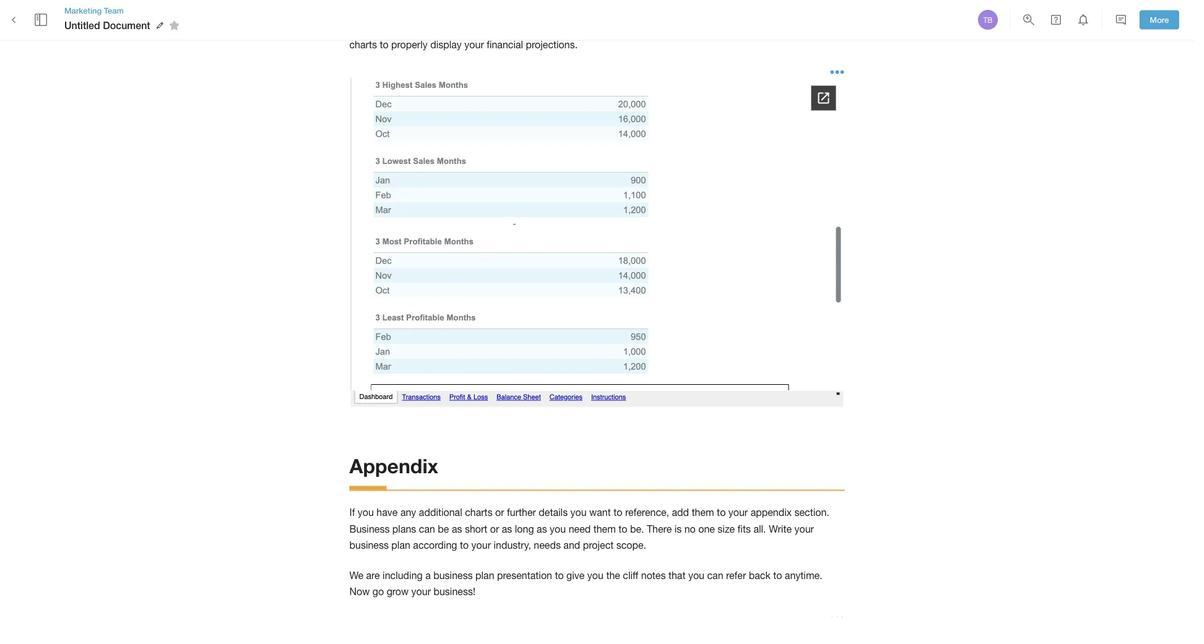 Task type: describe. For each thing, give the bounding box(es) containing it.
short
[[465, 524, 488, 535]]

timeline
[[578, 7, 612, 18]]

document
[[103, 19, 150, 31]]

we
[[350, 571, 364, 582]]

is inside include a cash flow forecast, initial investment, and timeline for profitability. this is your opportunity to showcase your current run-rate, cashflow and projections. it's recommended that you add spreadsheets and charts to properly display your financial projections.
[[704, 7, 712, 18]]

to left "give" at the left bottom of page
[[555, 571, 564, 582]]

showcase
[[350, 23, 394, 34]]

plan inside we are including a business plan presentation to give you the cliff notes that you can refer back to anytime. now go grow your business!
[[476, 571, 495, 582]]

to right "want"
[[614, 508, 623, 519]]

1 as from the left
[[452, 524, 462, 535]]

marketing
[[64, 6, 102, 15]]

details
[[539, 508, 568, 519]]

appendix
[[350, 455, 438, 478]]

more button
[[1140, 10, 1180, 29]]

you inside include a cash flow forecast, initial investment, and timeline for profitability. this is your opportunity to showcase your current run-rate, cashflow and projections. it's recommended that you add spreadsheets and charts to properly display your financial projections.
[[712, 23, 728, 34]]

more
[[1150, 15, 1170, 25]]

project
[[583, 540, 614, 552]]

size
[[718, 524, 735, 535]]

have
[[377, 508, 398, 519]]

can inside we are including a business plan presentation to give you the cliff notes that you can refer back to anytime. now go grow your business!
[[708, 571, 724, 582]]

want
[[590, 508, 611, 519]]

be
[[438, 524, 449, 535]]

further
[[507, 508, 536, 519]]

1 vertical spatial them
[[594, 524, 616, 535]]

untitled
[[64, 19, 100, 31]]

additional
[[419, 508, 462, 519]]

you up need
[[571, 508, 587, 519]]

spreadsheets
[[751, 23, 811, 34]]

no
[[685, 524, 696, 535]]

charts inside include a cash flow forecast, initial investment, and timeline for profitability. this is your opportunity to showcase your current run-rate, cashflow and projections. it's recommended that you add spreadsheets and charts to properly display your financial projections.
[[350, 39, 377, 51]]

presentation
[[497, 571, 552, 582]]

your up properly
[[397, 23, 416, 34]]

that inside we are including a business plan presentation to give you the cliff notes that you can refer back to anytime. now go grow your business!
[[669, 571, 686, 582]]

forecast,
[[438, 7, 476, 18]]

and down investment,
[[536, 23, 553, 34]]

a inside include a cash flow forecast, initial investment, and timeline for profitability. this is your opportunity to showcase your current run-rate, cashflow and projections. it's recommended that you add spreadsheets and charts to properly display your financial projections.
[[385, 7, 390, 18]]

your down rate,
[[465, 39, 484, 51]]

3 as from the left
[[537, 524, 547, 535]]

your right this
[[714, 7, 734, 18]]

go
[[373, 587, 384, 598]]

cliff
[[623, 571, 639, 582]]

properly
[[391, 39, 428, 51]]

now
[[350, 587, 370, 598]]

and right spreadsheets
[[813, 23, 830, 34]]

you left 'the' on the right of page
[[588, 571, 604, 582]]

that inside include a cash flow forecast, initial investment, and timeline for profitability. this is your opportunity to showcase your current run-rate, cashflow and projections. it's recommended that you add spreadsheets and charts to properly display your financial projections.
[[692, 23, 710, 34]]

anytime.
[[785, 571, 823, 582]]

one
[[699, 524, 715, 535]]

to up spreadsheets
[[790, 7, 799, 18]]

according
[[413, 540, 457, 552]]

be.
[[630, 524, 644, 535]]

investment,
[[504, 7, 556, 18]]

untitled document
[[64, 19, 150, 31]]

to down showcase
[[380, 39, 389, 51]]

you down details
[[550, 524, 566, 535]]

are
[[366, 571, 380, 582]]

notes
[[641, 571, 666, 582]]

business
[[350, 524, 390, 535]]

you left refer
[[689, 571, 705, 582]]

you right if
[[358, 508, 374, 519]]

include a cash flow forecast, initial investment, and timeline for profitability. this is your opportunity to showcase your current run-rate, cashflow and projections. it's recommended that you add spreadsheets and charts to properly display your financial projections.
[[350, 7, 833, 51]]

favorite image
[[167, 18, 182, 33]]

appendix
[[751, 508, 792, 519]]

tb
[[984, 15, 993, 24]]

business inside if you have any additional charts or further details you want to reference, add them to your appendix section. business plans can be as short or as long as you need them to be. there is no one size fits all. write your business plan according to your industry, needs and project scope.
[[350, 540, 389, 552]]



Task type: vqa. For each thing, say whether or not it's contained in the screenshot.
the be
yes



Task type: locate. For each thing, give the bounding box(es) containing it.
0 vertical spatial a
[[385, 7, 390, 18]]

as up needs
[[537, 524, 547, 535]]

a right including
[[426, 571, 431, 582]]

0 vertical spatial is
[[704, 7, 712, 18]]

plan down plans
[[392, 540, 411, 552]]

is
[[704, 7, 712, 18], [675, 524, 682, 535]]

and
[[558, 7, 575, 18], [536, 23, 553, 34], [813, 23, 830, 34], [564, 540, 581, 552]]

profitability.
[[630, 7, 681, 18]]

business up business!
[[434, 571, 473, 582]]

any
[[401, 508, 416, 519]]

1 horizontal spatial is
[[704, 7, 712, 18]]

0 horizontal spatial as
[[452, 524, 462, 535]]

business down business
[[350, 540, 389, 552]]

them down "want"
[[594, 524, 616, 535]]

charts down showcase
[[350, 39, 377, 51]]

projections. down investment,
[[526, 39, 578, 51]]

1 vertical spatial or
[[490, 524, 499, 535]]

you
[[712, 23, 728, 34], [358, 508, 374, 519], [571, 508, 587, 519], [550, 524, 566, 535], [588, 571, 604, 582], [689, 571, 705, 582]]

give
[[567, 571, 585, 582]]

1 horizontal spatial a
[[426, 571, 431, 582]]

need
[[569, 524, 591, 535]]

plan inside if you have any additional charts or further details you want to reference, add them to your appendix section. business plans can be as short or as long as you need them to be. there is no one size fits all. write your business plan according to your industry, needs and project scope.
[[392, 540, 411, 552]]

1 horizontal spatial that
[[692, 23, 710, 34]]

include
[[350, 7, 382, 18]]

we are including a business plan presentation to give you the cliff notes that you can refer back to anytime. now go grow your business!
[[350, 571, 826, 598]]

reference,
[[625, 508, 670, 519]]

add inside if you have any additional charts or further details you want to reference, add them to your appendix section. business plans can be as short or as long as you need them to be. there is no one size fits all. write your business plan according to your industry, needs and project scope.
[[672, 508, 689, 519]]

or left further on the bottom of page
[[496, 508, 505, 519]]

charts up short
[[465, 508, 493, 519]]

add inside include a cash flow forecast, initial investment, and timeline for profitability. this is your opportunity to showcase your current run-rate, cashflow and projections. it's recommended that you add spreadsheets and charts to properly display your financial projections.
[[731, 23, 748, 34]]

a inside we are including a business plan presentation to give you the cliff notes that you can refer back to anytime. now go grow your business!
[[426, 571, 431, 582]]

2 horizontal spatial as
[[537, 524, 547, 535]]

recommended
[[625, 23, 690, 34]]

and left timeline
[[558, 7, 575, 18]]

or right short
[[490, 524, 499, 535]]

1 vertical spatial is
[[675, 524, 682, 535]]

1 horizontal spatial as
[[502, 524, 512, 535]]

your right grow
[[412, 587, 431, 598]]

a left the cash
[[385, 7, 390, 18]]

0 horizontal spatial that
[[669, 571, 686, 582]]

1 vertical spatial business
[[434, 571, 473, 582]]

0 vertical spatial can
[[419, 524, 435, 535]]

0 horizontal spatial is
[[675, 524, 682, 535]]

1 horizontal spatial plan
[[476, 571, 495, 582]]

display
[[431, 39, 462, 51]]

as up industry,
[[502, 524, 512, 535]]

add
[[731, 23, 748, 34], [672, 508, 689, 519]]

rate,
[[471, 23, 491, 34]]

there
[[647, 524, 672, 535]]

that down this
[[692, 23, 710, 34]]

business!
[[434, 587, 476, 598]]

charts inside if you have any additional charts or further details you want to reference, add them to your appendix section. business plans can be as short or as long as you need them to be. there is no one size fits all. write your business plan according to your industry, needs and project scope.
[[465, 508, 493, 519]]

1 vertical spatial can
[[708, 571, 724, 582]]

cash
[[393, 7, 414, 18]]

back
[[749, 571, 771, 582]]

1 vertical spatial add
[[672, 508, 689, 519]]

1 vertical spatial charts
[[465, 508, 493, 519]]

business inside we are including a business plan presentation to give you the cliff notes that you can refer back to anytime. now go grow your business!
[[434, 571, 473, 582]]

opportunity
[[737, 7, 787, 18]]

plan left presentation
[[476, 571, 495, 582]]

refer
[[726, 571, 746, 582]]

0 vertical spatial plan
[[392, 540, 411, 552]]

including
[[383, 571, 423, 582]]

if you have any additional charts or further details you want to reference, add them to your appendix section. business plans can be as short or as long as you need them to be. there is no one size fits all. write your business plan according to your industry, needs and project scope.
[[350, 508, 833, 552]]

your down section.
[[795, 524, 814, 535]]

0 horizontal spatial add
[[672, 508, 689, 519]]

1 horizontal spatial charts
[[465, 508, 493, 519]]

and inside if you have any additional charts or further details you want to reference, add them to your appendix section. business plans can be as short or as long as you need them to be. there is no one size fits all. write your business plan according to your industry, needs and project scope.
[[564, 540, 581, 552]]

section.
[[795, 508, 830, 519]]

your down short
[[472, 540, 491, 552]]

add up 'no'
[[672, 508, 689, 519]]

0 vertical spatial projections.
[[556, 23, 607, 34]]

to up size
[[717, 508, 726, 519]]

0 horizontal spatial can
[[419, 524, 435, 535]]

and down need
[[564, 540, 581, 552]]

1 vertical spatial plan
[[476, 571, 495, 582]]

the
[[607, 571, 621, 582]]

marketing team link
[[64, 5, 184, 16]]

scope.
[[617, 540, 647, 552]]

industry,
[[494, 540, 531, 552]]

to left be. on the bottom of the page
[[619, 524, 628, 535]]

your inside we are including a business plan presentation to give you the cliff notes that you can refer back to anytime. now go grow your business!
[[412, 587, 431, 598]]

0 horizontal spatial a
[[385, 7, 390, 18]]

needs
[[534, 540, 561, 552]]

can
[[419, 524, 435, 535], [708, 571, 724, 582]]

as right be
[[452, 524, 462, 535]]

that right notes on the bottom of page
[[669, 571, 686, 582]]

run-
[[453, 23, 471, 34]]

to right back
[[774, 571, 782, 582]]

grow
[[387, 587, 409, 598]]

0 vertical spatial them
[[692, 508, 715, 519]]

your
[[714, 7, 734, 18], [397, 23, 416, 34], [465, 39, 484, 51], [729, 508, 748, 519], [795, 524, 814, 535], [472, 540, 491, 552], [412, 587, 431, 598]]

write
[[769, 524, 792, 535]]

fits
[[738, 524, 751, 535]]

marketing team
[[64, 6, 124, 15]]

2 as from the left
[[502, 524, 512, 535]]

0 horizontal spatial business
[[350, 540, 389, 552]]

you left spreadsheets
[[712, 23, 728, 34]]

0 horizontal spatial plan
[[392, 540, 411, 552]]

projections. down timeline
[[556, 23, 607, 34]]

1 horizontal spatial add
[[731, 23, 748, 34]]

cashflow
[[494, 23, 533, 34]]

flow
[[417, 7, 435, 18]]

long
[[515, 524, 534, 535]]

can left be
[[419, 524, 435, 535]]

can left refer
[[708, 571, 724, 582]]

add down opportunity
[[731, 23, 748, 34]]

1 vertical spatial a
[[426, 571, 431, 582]]

team
[[104, 6, 124, 15]]

charts
[[350, 39, 377, 51], [465, 508, 493, 519]]

if
[[350, 508, 355, 519]]

for
[[615, 7, 627, 18]]

1 horizontal spatial them
[[692, 508, 715, 519]]

or
[[496, 508, 505, 519], [490, 524, 499, 535]]

1 vertical spatial projections.
[[526, 39, 578, 51]]

current
[[419, 23, 450, 34]]

plan
[[392, 540, 411, 552], [476, 571, 495, 582]]

initial
[[479, 7, 502, 18]]

a
[[385, 7, 390, 18], [426, 571, 431, 582]]

as
[[452, 524, 462, 535], [502, 524, 512, 535], [537, 524, 547, 535]]

business
[[350, 540, 389, 552], [434, 571, 473, 582]]

0 vertical spatial add
[[731, 23, 748, 34]]

them up the one
[[692, 508, 715, 519]]

0 vertical spatial that
[[692, 23, 710, 34]]

0 vertical spatial business
[[350, 540, 389, 552]]

them
[[692, 508, 715, 519], [594, 524, 616, 535]]

0 vertical spatial charts
[[350, 39, 377, 51]]

can inside if you have any additional charts or further details you want to reference, add them to your appendix section. business plans can be as short or as long as you need them to be. there is no one size fits all. write your business plan according to your industry, needs and project scope.
[[419, 524, 435, 535]]

that
[[692, 23, 710, 34], [669, 571, 686, 582]]

tb button
[[977, 8, 1000, 32]]

1 horizontal spatial can
[[708, 571, 724, 582]]

to
[[790, 7, 799, 18], [380, 39, 389, 51], [614, 508, 623, 519], [717, 508, 726, 519], [619, 524, 628, 535], [460, 540, 469, 552], [555, 571, 564, 582], [774, 571, 782, 582]]

this
[[683, 7, 702, 18]]

all.
[[754, 524, 766, 535]]

projections.
[[556, 23, 607, 34], [526, 39, 578, 51]]

your up fits
[[729, 508, 748, 519]]

1 vertical spatial that
[[669, 571, 686, 582]]

financial
[[487, 39, 523, 51]]

0 horizontal spatial charts
[[350, 39, 377, 51]]

plans
[[393, 524, 416, 535]]

is inside if you have any additional charts or further details you want to reference, add them to your appendix section. business plans can be as short or as long as you need them to be. there is no one size fits all. write your business plan according to your industry, needs and project scope.
[[675, 524, 682, 535]]

1 horizontal spatial business
[[434, 571, 473, 582]]

0 vertical spatial or
[[496, 508, 505, 519]]

to down short
[[460, 540, 469, 552]]

0 horizontal spatial them
[[594, 524, 616, 535]]

is left 'no'
[[675, 524, 682, 535]]

it's
[[610, 23, 623, 34]]

is right this
[[704, 7, 712, 18]]



